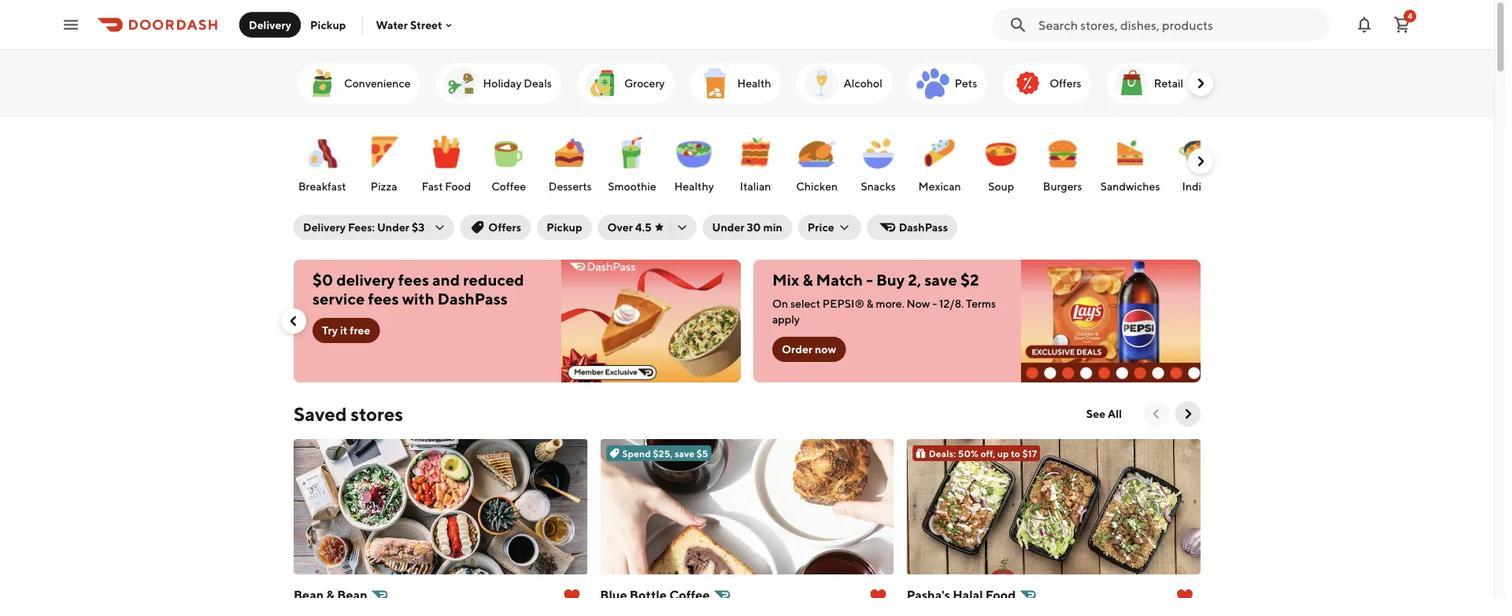 Task type: vqa. For each thing, say whether or not it's contained in the screenshot.
THE REDUCED
yes



Task type: locate. For each thing, give the bounding box(es) containing it.
$5
[[697, 448, 708, 459]]

1 horizontal spatial &
[[867, 297, 874, 310]]

order now
[[782, 343, 837, 356]]

1 horizontal spatial -
[[933, 297, 937, 310]]

1 vertical spatial dashpass
[[438, 290, 508, 308]]

burgers
[[1043, 180, 1082, 193]]

1 horizontal spatial under
[[712, 221, 745, 234]]

0 horizontal spatial pickup button
[[301, 12, 355, 37]]

3 click to remove this store from your saved list image from the left
[[1176, 587, 1195, 599]]

1 horizontal spatial click to remove this store from your saved list image
[[869, 587, 888, 599]]

pets image
[[914, 65, 952, 102]]

next button of carousel image up indian in the right of the page
[[1193, 154, 1209, 169]]

price button
[[798, 215, 861, 240]]

0 horizontal spatial delivery
[[249, 18, 291, 31]]

desserts
[[549, 180, 592, 193]]

under inside button
[[712, 221, 745, 234]]

delivery
[[249, 18, 291, 31], [303, 221, 346, 234]]

0 horizontal spatial save
[[675, 448, 695, 459]]

order now button
[[773, 337, 846, 362]]

under left $3
[[377, 221, 410, 234]]

deals: 50% off, up to $17
[[929, 448, 1037, 459]]

2,
[[908, 271, 921, 289]]

stores
[[351, 403, 403, 425]]

-
[[866, 271, 873, 289], [933, 297, 937, 310]]

1 horizontal spatial save
[[925, 271, 957, 289]]

saved stores link
[[294, 402, 403, 427]]

convenience
[[344, 77, 411, 90]]

mix & match - buy 2, save $2 on select pepsi® & more. now - 12/8. terms apply
[[773, 271, 996, 326]]

order
[[782, 343, 813, 356]]

1 vertical spatial save
[[675, 448, 695, 459]]

under left the 30
[[712, 221, 745, 234]]

2 click to remove this store from your saved list image from the left
[[869, 587, 888, 599]]

previous button of carousel image left try
[[286, 313, 302, 329]]

alcohol
[[844, 77, 883, 90]]

fees:
[[348, 221, 375, 234]]

save
[[925, 271, 957, 289], [675, 448, 695, 459]]

more.
[[876, 297, 905, 310]]

&
[[803, 271, 813, 289], [867, 297, 874, 310]]

now
[[907, 297, 930, 310]]

1 vertical spatial previous button of carousel image
[[1149, 406, 1165, 422]]

offers
[[1050, 77, 1082, 90], [489, 221, 521, 234]]

0 vertical spatial pickup
[[310, 18, 346, 31]]

save left $5
[[675, 448, 695, 459]]

previous button of carousel image
[[286, 313, 302, 329], [1149, 406, 1165, 422]]

0 vertical spatial delivery
[[249, 18, 291, 31]]

offers right offers icon
[[1050, 77, 1082, 90]]

1 horizontal spatial delivery
[[303, 221, 346, 234]]

reduced
[[463, 271, 524, 289]]

mix
[[773, 271, 800, 289]]

pickup button
[[301, 12, 355, 37], [537, 215, 592, 240]]

coffee
[[492, 180, 526, 193]]

0 horizontal spatial click to remove this store from your saved list image
[[563, 587, 581, 599]]

next button of carousel image right all
[[1180, 406, 1196, 422]]

0 vertical spatial previous button of carousel image
[[286, 313, 302, 329]]

0 vertical spatial offers
[[1050, 77, 1082, 90]]

0 vertical spatial dashpass
[[899, 221, 948, 234]]

fees
[[398, 271, 429, 289], [368, 290, 399, 308]]

pickup button down desserts
[[537, 215, 592, 240]]

offers image
[[1009, 65, 1047, 102]]

0 vertical spatial &
[[803, 271, 813, 289]]

convenience image
[[303, 65, 341, 102]]

save up the 12/8.
[[925, 271, 957, 289]]

1 horizontal spatial dashpass
[[899, 221, 948, 234]]

pepsi®
[[823, 297, 865, 310]]

click to remove this store from your saved list image for spend
[[869, 587, 888, 599]]

spend
[[622, 448, 651, 459]]

water
[[376, 18, 408, 31]]

alcohol image
[[803, 65, 841, 102]]

Store search: begin typing to search for stores available on DoorDash text field
[[1039, 16, 1321, 33]]

2 horizontal spatial click to remove this store from your saved list image
[[1176, 587, 1195, 599]]

holiday deals image
[[442, 65, 480, 102]]

2 vertical spatial next button of carousel image
[[1180, 406, 1196, 422]]

pickup
[[310, 18, 346, 31], [547, 221, 582, 234]]

& right mix
[[803, 271, 813, 289]]

health image
[[697, 65, 734, 102]]

offers link
[[1003, 63, 1091, 104]]

deals
[[524, 77, 552, 90]]

delivery button
[[239, 12, 301, 37]]

1 vertical spatial delivery
[[303, 221, 346, 234]]

dashpass inside button
[[899, 221, 948, 234]]

it
[[340, 324, 348, 337]]

see all link
[[1077, 402, 1132, 427]]

previous button of carousel image right all
[[1149, 406, 1165, 422]]

next button of carousel image right "retail"
[[1193, 76, 1209, 91]]

dashpass down reduced
[[438, 290, 508, 308]]

click to remove this store from your saved list image
[[563, 587, 581, 599], [869, 587, 888, 599], [1176, 587, 1195, 599]]

1 vertical spatial pickup button
[[537, 215, 592, 240]]

fees up with
[[398, 271, 429, 289]]

- left buy
[[866, 271, 873, 289]]

all
[[1108, 408, 1122, 421]]

try
[[322, 324, 338, 337]]

pickup button up convenience "image"
[[301, 12, 355, 37]]

0 horizontal spatial under
[[377, 221, 410, 234]]

retail
[[1154, 77, 1184, 90]]

1 under from the left
[[377, 221, 410, 234]]

2 under from the left
[[712, 221, 745, 234]]

over 4.5
[[608, 221, 652, 234]]

$0
[[313, 271, 333, 289]]

1 horizontal spatial pickup
[[547, 221, 582, 234]]

& left more.
[[867, 297, 874, 310]]

next button of carousel image
[[1193, 76, 1209, 91], [1193, 154, 1209, 169], [1180, 406, 1196, 422]]

0 horizontal spatial offers
[[489, 221, 521, 234]]

delivery inside button
[[249, 18, 291, 31]]

sandwiches
[[1101, 180, 1160, 193]]

delivery for delivery
[[249, 18, 291, 31]]

pickup down desserts
[[547, 221, 582, 234]]

fees down the delivery
[[368, 290, 399, 308]]

click to remove this store from your saved list image for deals:
[[1176, 587, 1195, 599]]

- right now
[[933, 297, 937, 310]]

health
[[737, 77, 771, 90]]

under
[[377, 221, 410, 234], [712, 221, 745, 234]]

1 vertical spatial &
[[867, 297, 874, 310]]

over 4.5 button
[[598, 215, 697, 240]]

0 vertical spatial save
[[925, 271, 957, 289]]

dashpass down the mexican
[[899, 221, 948, 234]]

0 horizontal spatial dashpass
[[438, 290, 508, 308]]

1 vertical spatial offers
[[489, 221, 521, 234]]

0 horizontal spatial pickup
[[310, 18, 346, 31]]

offers down "coffee"
[[489, 221, 521, 234]]

dashpass
[[899, 221, 948, 234], [438, 290, 508, 308]]

holiday deals link
[[436, 63, 561, 104]]

see all
[[1087, 408, 1122, 421]]

0 horizontal spatial -
[[866, 271, 873, 289]]

pickup right delivery button
[[310, 18, 346, 31]]



Task type: describe. For each thing, give the bounding box(es) containing it.
food
[[445, 180, 471, 193]]

street
[[410, 18, 442, 31]]

4 button
[[1387, 9, 1418, 41]]

1 horizontal spatial previous button of carousel image
[[1149, 406, 1165, 422]]

$3
[[412, 221, 425, 234]]

under 30 min button
[[703, 215, 792, 240]]

5 items, open order cart image
[[1393, 15, 1412, 34]]

deals:
[[929, 448, 956, 459]]

pets link
[[908, 63, 987, 104]]

alcohol link
[[797, 63, 892, 104]]

service
[[313, 290, 365, 308]]

0 vertical spatial next button of carousel image
[[1193, 76, 1209, 91]]

buy
[[876, 271, 905, 289]]

fast
[[422, 180, 443, 193]]

free
[[350, 324, 371, 337]]

to
[[1011, 448, 1021, 459]]

pets
[[955, 77, 978, 90]]

italian
[[740, 180, 771, 193]]

4
[[1408, 11, 1413, 20]]

retail image
[[1113, 65, 1151, 102]]

save inside mix & match - buy 2, save $2 on select pepsi® & more. now - 12/8. terms apply
[[925, 271, 957, 289]]

up
[[998, 448, 1009, 459]]

4.5
[[635, 221, 652, 234]]

1 vertical spatial -
[[933, 297, 937, 310]]

indian
[[1183, 180, 1214, 193]]

$0 delivery fees and reduced service fees with dashpass
[[313, 271, 524, 308]]

on
[[773, 297, 788, 310]]

min
[[763, 221, 783, 234]]

0 horizontal spatial previous button of carousel image
[[286, 313, 302, 329]]

$25,
[[653, 448, 673, 459]]

dashpass button
[[868, 215, 958, 240]]

healthy
[[675, 180, 714, 193]]

convenience link
[[297, 63, 420, 104]]

holiday
[[483, 77, 522, 90]]

smoothie
[[608, 180, 657, 193]]

spend $25, save $5
[[622, 448, 708, 459]]

try it free button
[[313, 318, 380, 343]]

now
[[815, 343, 837, 356]]

see
[[1087, 408, 1106, 421]]

fast food
[[422, 180, 471, 193]]

$17
[[1023, 448, 1037, 459]]

offers inside button
[[489, 221, 521, 234]]

under 30 min
[[712, 221, 783, 234]]

30
[[747, 221, 761, 234]]

0 horizontal spatial &
[[803, 271, 813, 289]]

water street button
[[376, 18, 455, 31]]

chicken
[[796, 180, 838, 193]]

offers button
[[460, 215, 531, 240]]

12/8.
[[940, 297, 964, 310]]

0 vertical spatial fees
[[398, 271, 429, 289]]

50%
[[958, 448, 979, 459]]

soup
[[988, 180, 1014, 193]]

pizza
[[371, 180, 397, 193]]

1 horizontal spatial pickup button
[[537, 215, 592, 240]]

snacks
[[861, 180, 896, 193]]

open menu image
[[61, 15, 80, 34]]

mexican
[[919, 180, 961, 193]]

with
[[402, 290, 434, 308]]

grocery image
[[583, 65, 621, 102]]

select
[[791, 297, 821, 310]]

health link
[[690, 63, 781, 104]]

match
[[816, 271, 863, 289]]

off,
[[981, 448, 996, 459]]

grocery
[[624, 77, 665, 90]]

holiday deals
[[483, 77, 552, 90]]

terms
[[966, 297, 996, 310]]

notification bell image
[[1355, 15, 1374, 34]]

1 click to remove this store from your saved list image from the left
[[563, 587, 581, 599]]

delivery fees: under $3
[[303, 221, 425, 234]]

apply
[[773, 313, 800, 326]]

retail link
[[1107, 63, 1193, 104]]

1 vertical spatial pickup
[[547, 221, 582, 234]]

dashpass inside "$0 delivery fees and reduced service fees with dashpass"
[[438, 290, 508, 308]]

delivery
[[337, 271, 395, 289]]

grocery link
[[577, 63, 674, 104]]

0 vertical spatial pickup button
[[301, 12, 355, 37]]

1 vertical spatial next button of carousel image
[[1193, 154, 1209, 169]]

price
[[808, 221, 835, 234]]

$2
[[961, 271, 979, 289]]

delivery for delivery fees: under $3
[[303, 221, 346, 234]]

saved stores
[[294, 403, 403, 425]]

over
[[608, 221, 633, 234]]

saved
[[294, 403, 347, 425]]

water street
[[376, 18, 442, 31]]

and
[[432, 271, 460, 289]]

breakfast
[[298, 180, 346, 193]]

1 horizontal spatial offers
[[1050, 77, 1082, 90]]

1 vertical spatial fees
[[368, 290, 399, 308]]

0 vertical spatial -
[[866, 271, 873, 289]]



